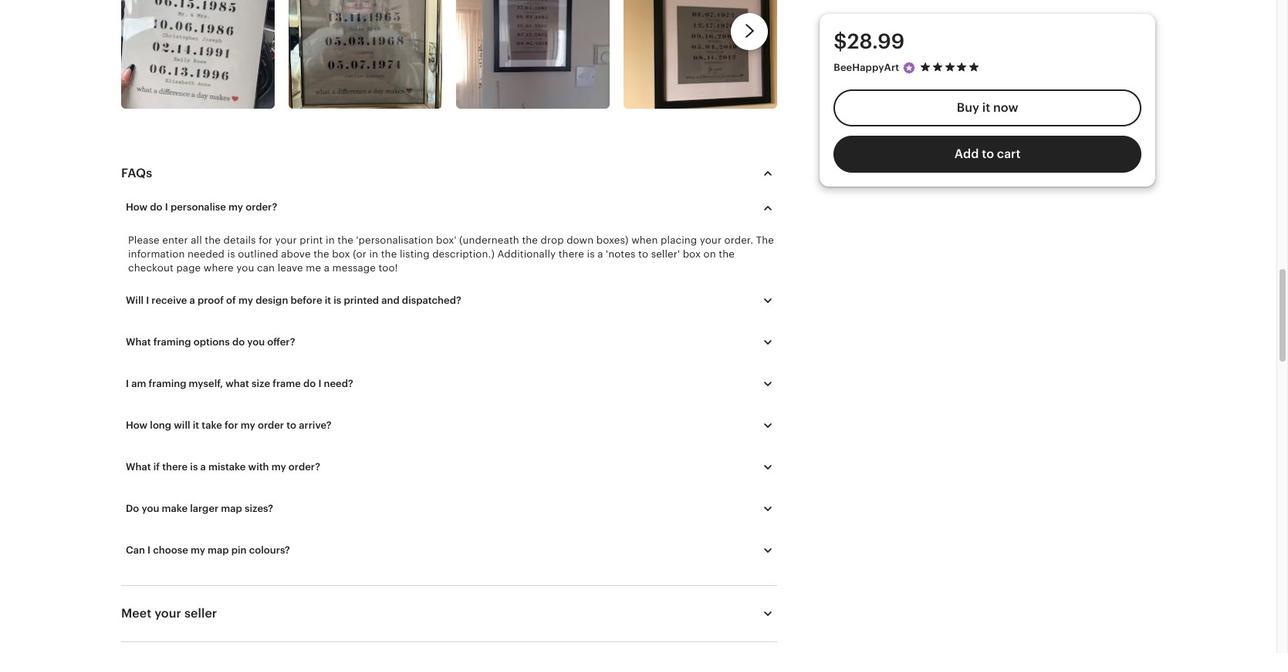 Task type: locate. For each thing, give the bounding box(es) containing it.
receive
[[152, 295, 187, 306]]

it right before
[[325, 295, 331, 306]]

1 how from the top
[[126, 202, 148, 213]]

printed
[[344, 295, 379, 306]]

how inside how do i personalise my order? dropdown button
[[126, 202, 148, 213]]

(or
[[353, 248, 367, 260]]

a left proof
[[189, 295, 195, 306]]

what framing options do you offer?
[[126, 337, 295, 348]]

my right of
[[238, 295, 253, 306]]

map left pin
[[208, 545, 229, 557]]

0 horizontal spatial order?
[[246, 202, 277, 213]]

your
[[275, 234, 297, 246], [700, 234, 722, 246], [154, 607, 181, 621]]

what inside what framing options do you offer? dropdown button
[[126, 337, 151, 348]]

add to cart button
[[834, 136, 1142, 173]]

you down outlined
[[236, 262, 254, 274]]

do up please
[[150, 202, 163, 213]]

i inside can i choose my map pin colours? dropdown button
[[147, 545, 151, 557]]

the up me
[[313, 248, 329, 260]]

how up please
[[126, 202, 148, 213]]

seller'
[[651, 248, 680, 260]]

on
[[704, 248, 716, 260]]

do inside dropdown button
[[232, 337, 245, 348]]

2 vertical spatial to
[[287, 420, 296, 431]]

i left the personalise
[[165, 202, 168, 213]]

placing
[[661, 234, 697, 246]]

how
[[126, 202, 148, 213], [126, 420, 148, 431]]

i right will at left top
[[146, 295, 149, 306]]

my
[[228, 202, 243, 213], [238, 295, 253, 306], [241, 420, 255, 431], [271, 462, 286, 473], [191, 545, 205, 557]]

arrive?
[[299, 420, 332, 431]]

how long will it take for my order to arrive? button
[[114, 410, 789, 442]]

for up outlined
[[259, 234, 272, 246]]

meet your seller button
[[107, 596, 791, 633]]

1 what from the top
[[126, 337, 151, 348]]

needed
[[188, 248, 225, 260]]

to right order
[[287, 420, 296, 431]]

and
[[381, 295, 400, 306]]

box left on
[[683, 248, 701, 260]]

1 vertical spatial do
[[232, 337, 245, 348]]

there right if
[[162, 462, 188, 473]]

1 horizontal spatial it
[[325, 295, 331, 306]]

2 vertical spatial do
[[303, 378, 316, 390]]

faqs
[[121, 166, 152, 180]]

add
[[955, 146, 979, 161]]

0 horizontal spatial in
[[326, 234, 335, 246]]

1 horizontal spatial for
[[259, 234, 272, 246]]

it inside button
[[982, 100, 990, 115]]

the right on
[[719, 248, 735, 260]]

$28.99
[[834, 29, 905, 53]]

for
[[259, 234, 272, 246], [225, 420, 238, 431]]

1 horizontal spatial your
[[275, 234, 297, 246]]

0 vertical spatial it
[[982, 100, 990, 115]]

dispatched?
[[402, 295, 461, 306]]

a left the mistake
[[200, 462, 206, 473]]

0 vertical spatial in
[[326, 234, 335, 246]]

there
[[559, 248, 584, 260], [162, 462, 188, 473]]

mistake
[[208, 462, 246, 473]]

0 horizontal spatial box
[[332, 248, 350, 260]]

to inside button
[[982, 146, 994, 161]]

0 vertical spatial there
[[559, 248, 584, 260]]

0 vertical spatial map
[[221, 503, 242, 515]]

can
[[126, 545, 145, 557]]

order
[[258, 420, 284, 431]]

there down down
[[559, 248, 584, 260]]

1 vertical spatial for
[[225, 420, 238, 431]]

0 vertical spatial for
[[259, 234, 272, 246]]

will
[[174, 420, 190, 431]]

1 horizontal spatial box
[[683, 248, 701, 260]]

1 vertical spatial to
[[638, 248, 648, 260]]

all
[[191, 234, 202, 246]]

for for take
[[225, 420, 238, 431]]

message
[[332, 262, 376, 274]]

is left the "printed"
[[334, 295, 341, 306]]

you
[[236, 262, 254, 274], [247, 337, 265, 348], [142, 503, 159, 515]]

additionally
[[497, 248, 556, 260]]

it right will
[[193, 420, 199, 431]]

0 horizontal spatial there
[[162, 462, 188, 473]]

0 horizontal spatial your
[[154, 607, 181, 621]]

it
[[982, 100, 990, 115], [325, 295, 331, 306], [193, 420, 199, 431]]

need?
[[324, 378, 353, 390]]

of
[[226, 295, 236, 306]]

choose
[[153, 545, 188, 557]]

1 vertical spatial how
[[126, 420, 148, 431]]

(underneath
[[459, 234, 519, 246]]

in right (or
[[369, 248, 378, 260]]

what if there is a mistake with my order? button
[[114, 452, 789, 484]]

1 vertical spatial what
[[126, 462, 151, 473]]

options
[[193, 337, 230, 348]]

how left 'long' on the left bottom of the page
[[126, 420, 148, 431]]

i am framing myself, what size frame do i need?
[[126, 378, 353, 390]]

you inside dropdown button
[[247, 337, 265, 348]]

2 vertical spatial it
[[193, 420, 199, 431]]

if
[[153, 462, 160, 473]]

myself,
[[189, 378, 223, 390]]

proof
[[197, 295, 224, 306]]

a right me
[[324, 262, 330, 274]]

order? inside dropdown button
[[246, 202, 277, 213]]

0 horizontal spatial it
[[193, 420, 199, 431]]

2 horizontal spatial it
[[982, 100, 990, 115]]

1 horizontal spatial to
[[638, 248, 648, 260]]

2 horizontal spatial to
[[982, 146, 994, 161]]

box left (or
[[332, 248, 350, 260]]

1 horizontal spatial do
[[232, 337, 245, 348]]

2 vertical spatial you
[[142, 503, 159, 515]]

framing right the am
[[149, 378, 186, 390]]

1 horizontal spatial there
[[559, 248, 584, 260]]

2 horizontal spatial your
[[700, 234, 722, 246]]

what up the am
[[126, 337, 151, 348]]

map
[[221, 503, 242, 515], [208, 545, 229, 557]]

what inside what if there is a mistake with my order? dropdown button
[[126, 462, 151, 473]]

0 vertical spatial how
[[126, 202, 148, 213]]

there inside dropdown button
[[162, 462, 188, 473]]

1 vertical spatial framing
[[149, 378, 186, 390]]

2 how from the top
[[126, 420, 148, 431]]

i right can
[[147, 545, 151, 557]]

it right buy
[[982, 100, 990, 115]]

0 vertical spatial what
[[126, 337, 151, 348]]

frame
[[273, 378, 301, 390]]

your right meet
[[154, 607, 181, 621]]

what
[[226, 378, 249, 390]]

1 vertical spatial order?
[[289, 462, 320, 473]]

0 horizontal spatial for
[[225, 420, 238, 431]]

map right larger
[[221, 503, 242, 515]]

do right the options
[[232, 337, 245, 348]]

1 horizontal spatial in
[[369, 248, 378, 260]]

0 horizontal spatial to
[[287, 420, 296, 431]]

1 vertical spatial map
[[208, 545, 229, 557]]

framing inside dropdown button
[[153, 337, 191, 348]]

a
[[598, 248, 603, 260], [324, 262, 330, 274], [189, 295, 195, 306], [200, 462, 206, 473]]

in right "print"
[[326, 234, 335, 246]]

what
[[126, 337, 151, 348], [126, 462, 151, 473]]

my inside dropdown button
[[271, 462, 286, 473]]

is
[[227, 248, 235, 260], [587, 248, 595, 260], [334, 295, 341, 306], [190, 462, 198, 473]]

is left the mistake
[[190, 462, 198, 473]]

for inside please enter all the details for your print in the 'personalisation box' (underneath the drop down boxes) when placing your order. the information needed is outlined above the box (or in the listing description.) additionally there is a 'notes to seller' box on the checkout page where you can leave me a message too!
[[259, 234, 272, 246]]

meet
[[121, 607, 151, 621]]

you right do
[[142, 503, 159, 515]]

my right with at the left bottom of the page
[[271, 462, 286, 473]]

1 horizontal spatial order?
[[289, 462, 320, 473]]

0 vertical spatial framing
[[153, 337, 191, 348]]

your up the above
[[275, 234, 297, 246]]

can
[[257, 262, 275, 274]]

what left if
[[126, 462, 151, 473]]

how inside how long will it take for my order to arrive? dropdown button
[[126, 420, 148, 431]]

do
[[126, 503, 139, 515]]

'notes
[[606, 248, 636, 260]]

please
[[128, 234, 160, 246]]

how for how do i personalise my order?
[[126, 202, 148, 213]]

do
[[150, 202, 163, 213], [232, 337, 245, 348], [303, 378, 316, 390]]

box
[[332, 248, 350, 260], [683, 248, 701, 260]]

to down when
[[638, 248, 648, 260]]

order? down arrive? at the left
[[289, 462, 320, 473]]

do right frame
[[303, 378, 316, 390]]

my right choose on the left bottom of the page
[[191, 545, 205, 557]]

leave
[[278, 262, 303, 274]]

order? up details
[[246, 202, 277, 213]]

framing left the options
[[153, 337, 191, 348]]

1 vertical spatial you
[[247, 337, 265, 348]]

for right take at the left bottom
[[225, 420, 238, 431]]

do you make larger map sizes?
[[126, 503, 273, 515]]

2 what from the top
[[126, 462, 151, 473]]

in
[[326, 234, 335, 246], [369, 248, 378, 260]]

0 horizontal spatial do
[[150, 202, 163, 213]]

star_seller image
[[902, 61, 916, 75]]

1 vertical spatial there
[[162, 462, 188, 473]]

can i choose my map pin colours? button
[[114, 535, 789, 567]]

i inside how do i personalise my order? dropdown button
[[165, 202, 168, 213]]

0 vertical spatial order?
[[246, 202, 277, 213]]

for inside how long will it take for my order to arrive? dropdown button
[[225, 420, 238, 431]]

0 vertical spatial you
[[236, 262, 254, 274]]

me
[[306, 262, 321, 274]]

0 vertical spatial to
[[982, 146, 994, 161]]

how long will it take for my order to arrive?
[[126, 420, 332, 431]]

your up on
[[700, 234, 722, 246]]

to left cart
[[982, 146, 994, 161]]

the
[[205, 234, 221, 246], [338, 234, 353, 246], [522, 234, 538, 246], [313, 248, 329, 260], [381, 248, 397, 260], [719, 248, 735, 260]]

you left "offer?"
[[247, 337, 265, 348]]



Task type: vqa. For each thing, say whether or not it's contained in the screenshot.
left Your
yes



Task type: describe. For each thing, give the bounding box(es) containing it.
what if there is a mistake with my order?
[[126, 462, 320, 473]]

the up too!
[[381, 248, 397, 260]]

make
[[162, 503, 188, 515]]

is down details
[[227, 248, 235, 260]]

what for what framing options do you offer?
[[126, 337, 151, 348]]

i am framing myself, what size frame do i need? button
[[114, 368, 789, 401]]

is down down
[[587, 248, 595, 260]]

boxes)
[[596, 234, 629, 246]]

2 horizontal spatial do
[[303, 378, 316, 390]]

buy it now
[[957, 100, 1018, 115]]

colours?
[[249, 545, 290, 557]]

larger
[[190, 503, 219, 515]]

buy it now button
[[834, 89, 1142, 126]]

down
[[567, 234, 594, 246]]

will i receive a proof of my design before it is printed and dispatched?
[[126, 295, 461, 306]]

when
[[631, 234, 658, 246]]

buy
[[957, 100, 979, 115]]

checkout
[[128, 262, 174, 274]]

a down boxes)
[[598, 248, 603, 260]]

please enter all the details for your print in the 'personalisation box' (underneath the drop down boxes) when placing your order. the information needed is outlined above the box (or in the listing description.) additionally there is a 'notes to seller' box on the checkout page where you can leave me a message too!
[[128, 234, 774, 274]]

will
[[126, 295, 144, 306]]

size
[[252, 378, 270, 390]]

you inside dropdown button
[[142, 503, 159, 515]]

personalise
[[170, 202, 226, 213]]

meet your seller
[[121, 607, 217, 621]]

add to cart
[[955, 146, 1021, 161]]

framing inside dropdown button
[[149, 378, 186, 390]]

above
[[281, 248, 311, 260]]

details
[[223, 234, 256, 246]]

you inside please enter all the details for your print in the 'personalisation box' (underneath the drop down boxes) when placing your order. the information needed is outlined above the box (or in the listing description.) additionally there is a 'notes to seller' box on the checkout page where you can leave me a message too!
[[236, 262, 254, 274]]

there inside please enter all the details for your print in the 'personalisation box' (underneath the drop down boxes) when placing your order. the information needed is outlined above the box (or in the listing description.) additionally there is a 'notes to seller' box on the checkout page where you can leave me a message too!
[[559, 248, 584, 260]]

the up (or
[[338, 234, 353, 246]]

how do i personalise my order? button
[[114, 192, 789, 224]]

listing
[[400, 248, 430, 260]]

take
[[202, 420, 222, 431]]

how do i personalise my order?
[[126, 202, 277, 213]]

i left need?
[[318, 378, 321, 390]]

a inside dropdown button
[[189, 295, 195, 306]]

drop
[[541, 234, 564, 246]]

map for my
[[208, 545, 229, 557]]

'personalisation
[[356, 234, 433, 246]]

0 vertical spatial do
[[150, 202, 163, 213]]

1 vertical spatial in
[[369, 248, 378, 260]]

i inside will i receive a proof of my design before it is printed and dispatched? dropdown button
[[146, 295, 149, 306]]

for for details
[[259, 234, 272, 246]]

offer?
[[267, 337, 295, 348]]

what for what if there is a mistake with my order?
[[126, 462, 151, 473]]

now
[[993, 100, 1018, 115]]

my up details
[[228, 202, 243, 213]]

description.)
[[432, 248, 495, 260]]

to inside dropdown button
[[287, 420, 296, 431]]

print
[[300, 234, 323, 246]]

the
[[756, 234, 774, 246]]

how for how long will it take for my order to arrive?
[[126, 420, 148, 431]]

will i receive a proof of my design before it is printed and dispatched? button
[[114, 285, 789, 317]]

my left order
[[241, 420, 255, 431]]

before
[[291, 295, 322, 306]]

where
[[204, 262, 234, 274]]

faqs button
[[107, 155, 791, 192]]

page
[[176, 262, 201, 274]]

box'
[[436, 234, 457, 246]]

order.
[[724, 234, 753, 246]]

1 box from the left
[[332, 248, 350, 260]]

1 vertical spatial it
[[325, 295, 331, 306]]

can i choose my map pin colours?
[[126, 545, 290, 557]]

sizes?
[[245, 503, 273, 515]]

outlined
[[238, 248, 278, 260]]

what framing options do you offer? button
[[114, 327, 789, 359]]

i left the am
[[126, 378, 129, 390]]

map for larger
[[221, 503, 242, 515]]

long
[[150, 420, 171, 431]]

the up additionally at the left top of page
[[522, 234, 538, 246]]

cart
[[997, 146, 1021, 161]]

with
[[248, 462, 269, 473]]

design
[[256, 295, 288, 306]]

order? inside dropdown button
[[289, 462, 320, 473]]

the up needed
[[205, 234, 221, 246]]

seller
[[184, 607, 217, 621]]

am
[[131, 378, 146, 390]]

your inside dropdown button
[[154, 607, 181, 621]]

beehappyart
[[834, 61, 899, 73]]

pin
[[231, 545, 247, 557]]

2 box from the left
[[683, 248, 701, 260]]

is inside dropdown button
[[334, 295, 341, 306]]

to inside please enter all the details for your print in the 'personalisation box' (underneath the drop down boxes) when placing your order. the information needed is outlined above the box (or in the listing description.) additionally there is a 'notes to seller' box on the checkout page where you can leave me a message too!
[[638, 248, 648, 260]]

information
[[128, 248, 185, 260]]

beehappyart link
[[834, 61, 899, 73]]

too!
[[379, 262, 398, 274]]

is inside dropdown button
[[190, 462, 198, 473]]

enter
[[162, 234, 188, 246]]

do you make larger map sizes? button
[[114, 493, 789, 526]]

a inside dropdown button
[[200, 462, 206, 473]]



